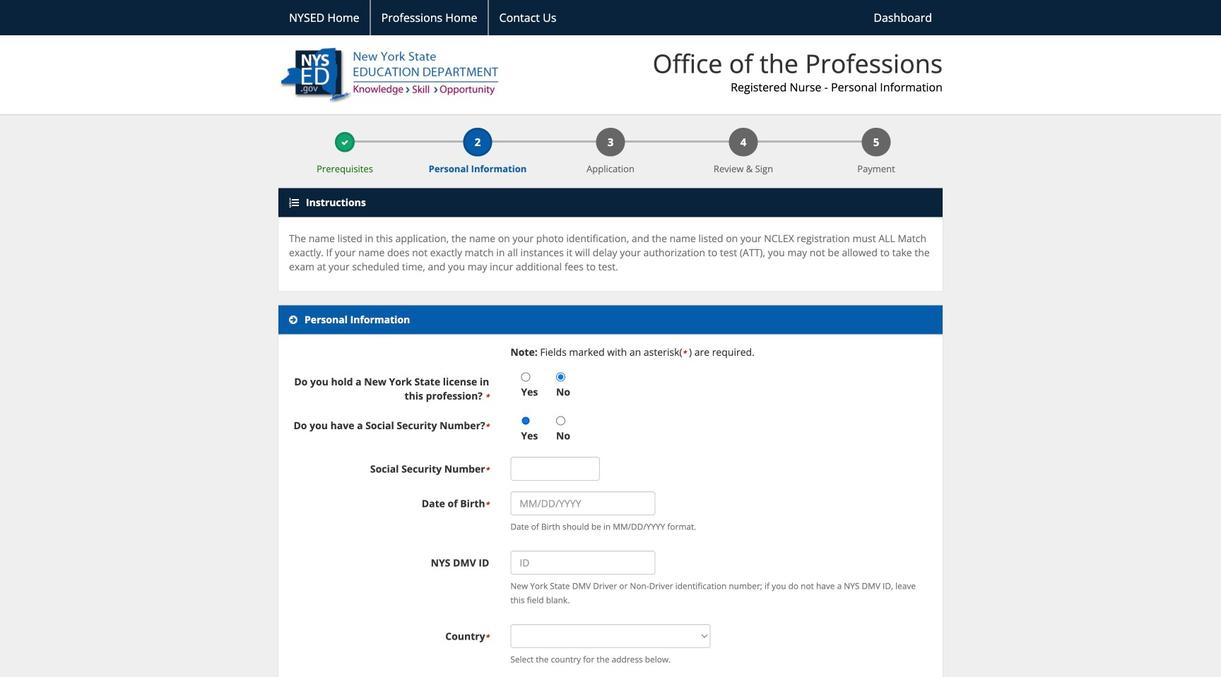 Task type: locate. For each thing, give the bounding box(es) containing it.
MM/DD/YYYY text field
[[511, 492, 655, 516]]

None text field
[[511, 457, 600, 481]]

None radio
[[521, 373, 530, 382], [556, 373, 565, 382], [556, 417, 565, 426], [521, 373, 530, 382], [556, 373, 565, 382], [556, 417, 565, 426]]

None radio
[[521, 417, 530, 426]]

list ol image
[[289, 198, 299, 208]]



Task type: vqa. For each thing, say whether or not it's contained in the screenshot.
'ID' text box
yes



Task type: describe. For each thing, give the bounding box(es) containing it.
ID text field
[[511, 551, 655, 575]]

check image
[[341, 139, 348, 146]]

arrow circle right image
[[289, 315, 298, 325]]



